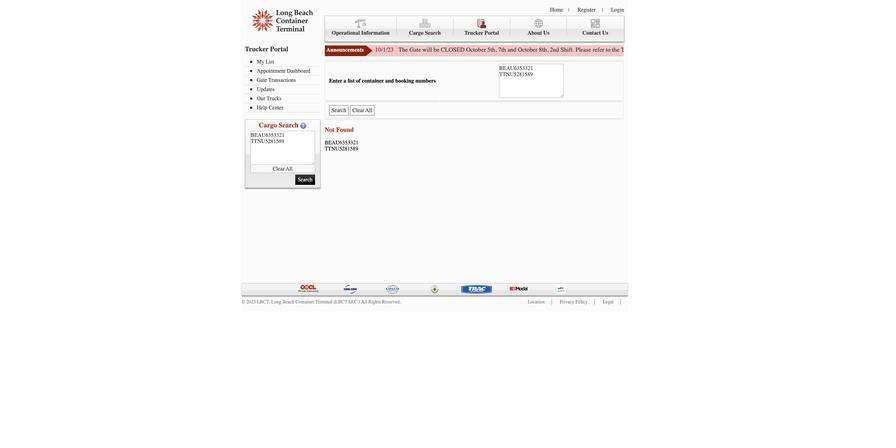 Task type: describe. For each thing, give the bounding box(es) containing it.
login
[[612, 7, 625, 13]]

clear all
[[273, 166, 293, 172]]

legal
[[603, 299, 614, 305]]

us for contact us
[[603, 30, 609, 36]]

not
[[325, 126, 335, 133]]

long
[[271, 299, 282, 305]]

2nd
[[551, 46, 560, 53]]

updates
[[257, 86, 275, 92]]

contact us link
[[568, 18, 624, 37]]

5th,
[[488, 46, 497, 53]]

help center link
[[250, 105, 320, 111]]

Enter container numbers and/ or booking numbers. Press ESC to reset input box text field
[[499, 64, 564, 98]]

enter
[[329, 78, 343, 84]]

contact
[[583, 30, 601, 36]]

home
[[551, 7, 564, 13]]

contact us
[[583, 30, 609, 36]]

2 | from the left
[[603, 7, 604, 13]]

refer
[[593, 46, 605, 53]]

home link
[[551, 7, 564, 13]]

information
[[362, 30, 390, 36]]

enter a list of container and booking numbers
[[329, 78, 436, 84]]

truck
[[622, 46, 636, 53]]

login link
[[612, 7, 625, 13]]

1 vertical spatial all
[[362, 299, 368, 305]]

numbers
[[416, 78, 436, 84]]

be
[[434, 46, 440, 53]]

beau6353321 ttnu5281589
[[325, 140, 359, 152]]

2 the from the left
[[757, 46, 764, 53]]

0 horizontal spatial portal
[[270, 45, 289, 53]]

reserved.
[[382, 299, 401, 305]]

will
[[423, 46, 432, 53]]

about us
[[528, 30, 550, 36]]

terminal
[[316, 299, 333, 305]]

7th
[[499, 46, 507, 53]]

8th,
[[540, 46, 549, 53]]

© 2023 lbct, long beach container terminal (lbct llc.) all rights reserved.
[[242, 299, 401, 305]]

about
[[528, 30, 543, 36]]

trucker portal inside menu bar
[[465, 30, 500, 36]]

closed
[[441, 46, 465, 53]]

operational information
[[332, 30, 390, 36]]

help
[[257, 105, 268, 111]]

trucks
[[267, 95, 282, 102]]

a
[[344, 78, 347, 84]]

1 for from the left
[[692, 46, 699, 53]]

policy
[[576, 299, 588, 305]]

dashboard
[[287, 68, 311, 74]]

menu bar containing operational information
[[325, 16, 625, 42]]

container
[[362, 78, 384, 84]]

my list link
[[250, 59, 320, 65]]

us for about us
[[544, 30, 550, 36]]

location link
[[528, 299, 545, 305]]

1 the from the left
[[613, 46, 620, 53]]

menu bar containing my list
[[245, 58, 323, 112]]

cargo inside menu bar
[[409, 30, 424, 36]]

not found
[[325, 126, 354, 133]]

clear all button
[[251, 165, 315, 173]]

trucker portal link
[[454, 18, 511, 37]]

details
[[730, 46, 746, 53]]

about us link
[[511, 18, 568, 37]]

booking
[[396, 78, 414, 84]]

cargo search link
[[397, 18, 454, 37]]

clear
[[273, 166, 285, 172]]

location
[[528, 299, 545, 305]]

operational
[[332, 30, 360, 36]]

please
[[576, 46, 592, 53]]

hours
[[651, 46, 666, 53]]

0 horizontal spatial cargo
[[259, 121, 277, 129]]

transactions
[[269, 77, 296, 83]]

list
[[348, 78, 355, 84]]

2 for from the left
[[748, 46, 755, 53]]

our
[[257, 95, 266, 102]]



Task type: locate. For each thing, give the bounding box(es) containing it.
october left 5th,
[[467, 46, 486, 53]]

ttnu5281589
[[325, 146, 359, 152]]

1 horizontal spatial all
[[362, 299, 368, 305]]

gate
[[719, 46, 729, 53]]

1 horizontal spatial us
[[603, 30, 609, 36]]

1 vertical spatial menu bar
[[245, 58, 323, 112]]

gate transactions link
[[250, 77, 320, 83]]

| right home link
[[569, 7, 570, 13]]

0 vertical spatial trucker portal
[[465, 30, 500, 36]]

None button
[[350, 105, 375, 116]]

appointment
[[257, 68, 286, 74]]

all inside clear all button
[[286, 166, 293, 172]]

my list appointment dashboard gate transactions updates our trucks help center
[[257, 59, 311, 111]]

0 vertical spatial cargo
[[409, 30, 424, 36]]

october
[[467, 46, 486, 53], [518, 46, 538, 53]]

to
[[606, 46, 611, 53]]

(lbct
[[334, 299, 348, 305]]

2 horizontal spatial gate
[[638, 46, 649, 53]]

1 horizontal spatial gate
[[410, 46, 421, 53]]

portal up 5th,
[[485, 30, 500, 36]]

gate right the at top
[[410, 46, 421, 53]]

10/1/23 the gate will be closed october 5th, 7th and october 8th, 2nd shift. please refer to the truck gate hours web page for further gate details for the week.
[[375, 46, 780, 53]]

0 vertical spatial cargo search
[[409, 30, 441, 36]]

1 horizontal spatial |
[[603, 7, 604, 13]]

trucker up my
[[245, 45, 269, 53]]

2 october from the left
[[518, 46, 538, 53]]

web
[[667, 46, 677, 53]]

shift.
[[561, 46, 575, 53]]

2023
[[247, 299, 256, 305]]

for right page on the top right
[[692, 46, 699, 53]]

|
[[569, 7, 570, 13], [603, 7, 604, 13]]

trucker inside menu bar
[[465, 30, 484, 36]]

the
[[613, 46, 620, 53], [757, 46, 764, 53]]

the right 'to'
[[613, 46, 620, 53]]

0 vertical spatial portal
[[485, 30, 500, 36]]

0 horizontal spatial the
[[613, 46, 620, 53]]

all
[[286, 166, 293, 172], [362, 299, 368, 305]]

0 horizontal spatial all
[[286, 166, 293, 172]]

further
[[701, 46, 717, 53]]

0 horizontal spatial search
[[279, 121, 299, 129]]

and right 7th
[[508, 46, 517, 53]]

llc.)
[[349, 299, 361, 305]]

0 horizontal spatial cargo search
[[259, 121, 299, 129]]

1 horizontal spatial portal
[[485, 30, 500, 36]]

container
[[296, 299, 315, 305]]

1 horizontal spatial the
[[757, 46, 764, 53]]

gate up updates
[[257, 77, 267, 83]]

menu bar
[[325, 16, 625, 42], [245, 58, 323, 112]]

center
[[269, 105, 283, 111]]

0 vertical spatial all
[[286, 166, 293, 172]]

0 vertical spatial trucker
[[465, 30, 484, 36]]

1 horizontal spatial and
[[508, 46, 517, 53]]

0 horizontal spatial gate
[[257, 77, 267, 83]]

1 horizontal spatial trucker
[[465, 30, 484, 36]]

page
[[679, 46, 690, 53]]

search inside menu bar
[[425, 30, 441, 36]]

1 vertical spatial and
[[386, 78, 394, 84]]

legal link
[[603, 299, 614, 305]]

privacy policy
[[560, 299, 588, 305]]

0 horizontal spatial for
[[692, 46, 699, 53]]

0 horizontal spatial october
[[467, 46, 486, 53]]

1 horizontal spatial search
[[425, 30, 441, 36]]

cargo
[[409, 30, 424, 36], [259, 121, 277, 129]]

operational information link
[[325, 18, 397, 37]]

search down help center link
[[279, 121, 299, 129]]

cargo search down center
[[259, 121, 299, 129]]

None submit
[[329, 105, 349, 116], [296, 175, 315, 185], [329, 105, 349, 116], [296, 175, 315, 185]]

1 vertical spatial cargo
[[259, 121, 277, 129]]

for
[[692, 46, 699, 53], [748, 46, 755, 53]]

register
[[578, 7, 596, 13]]

portal
[[485, 30, 500, 36], [270, 45, 289, 53]]

2 us from the left
[[603, 30, 609, 36]]

search
[[425, 30, 441, 36], [279, 121, 299, 129]]

0 vertical spatial search
[[425, 30, 441, 36]]

week.
[[766, 46, 780, 53]]

us
[[544, 30, 550, 36], [603, 30, 609, 36]]

1 us from the left
[[544, 30, 550, 36]]

1 vertical spatial trucker portal
[[245, 45, 289, 53]]

beau6353321
[[325, 140, 359, 146]]

1 vertical spatial cargo search
[[259, 121, 299, 129]]

appointment dashboard link
[[250, 68, 320, 74]]

beach
[[283, 299, 295, 305]]

1 | from the left
[[569, 7, 570, 13]]

found
[[337, 126, 354, 133]]

1 vertical spatial search
[[279, 121, 299, 129]]

portal up my list link
[[270, 45, 289, 53]]

1 horizontal spatial cargo
[[409, 30, 424, 36]]

gate right truck
[[638, 46, 649, 53]]

rights
[[369, 299, 381, 305]]

1 horizontal spatial october
[[518, 46, 538, 53]]

1 horizontal spatial cargo search
[[409, 30, 441, 36]]

cargo down help
[[259, 121, 277, 129]]

0 horizontal spatial and
[[386, 78, 394, 84]]

gate inside my list appointment dashboard gate transactions updates our trucks help center
[[257, 77, 267, 83]]

updates link
[[250, 86, 320, 92]]

Enter container numbers and/ or booking numbers.  text field
[[251, 131, 315, 165]]

cargo search up will
[[409, 30, 441, 36]]

0 vertical spatial and
[[508, 46, 517, 53]]

1 vertical spatial portal
[[270, 45, 289, 53]]

trucker portal up 5th,
[[465, 30, 500, 36]]

cargo up will
[[409, 30, 424, 36]]

my
[[257, 59, 265, 65]]

gate
[[410, 46, 421, 53], [638, 46, 649, 53], [257, 77, 267, 83]]

trucker portal up list
[[245, 45, 289, 53]]

0 horizontal spatial us
[[544, 30, 550, 36]]

privacy
[[560, 299, 575, 305]]

the left week.
[[757, 46, 764, 53]]

1 horizontal spatial trucker portal
[[465, 30, 500, 36]]

lbct,
[[257, 299, 270, 305]]

all right llc.)
[[362, 299, 368, 305]]

trucker up closed
[[465, 30, 484, 36]]

1 horizontal spatial for
[[748, 46, 755, 53]]

of
[[356, 78, 361, 84]]

0 horizontal spatial trucker portal
[[245, 45, 289, 53]]

cargo search
[[409, 30, 441, 36], [259, 121, 299, 129]]

0 horizontal spatial menu bar
[[245, 58, 323, 112]]

us right about
[[544, 30, 550, 36]]

search up 'be'
[[425, 30, 441, 36]]

october left 8th,
[[518, 46, 538, 53]]

list
[[266, 59, 274, 65]]

0 horizontal spatial trucker
[[245, 45, 269, 53]]

register link
[[578, 7, 596, 13]]

privacy policy link
[[560, 299, 588, 305]]

©
[[242, 299, 245, 305]]

us right contact
[[603, 30, 609, 36]]

and left the booking
[[386, 78, 394, 84]]

cargo search inside menu bar
[[409, 30, 441, 36]]

| left login
[[603, 7, 604, 13]]

announcements
[[327, 47, 364, 53]]

and
[[508, 46, 517, 53], [386, 78, 394, 84]]

for right the details
[[748, 46, 755, 53]]

1 october from the left
[[467, 46, 486, 53]]

all right clear
[[286, 166, 293, 172]]

1 horizontal spatial menu bar
[[325, 16, 625, 42]]

0 vertical spatial menu bar
[[325, 16, 625, 42]]

the
[[399, 46, 408, 53]]

0 horizontal spatial |
[[569, 7, 570, 13]]

our trucks link
[[250, 95, 320, 102]]

trucker portal
[[465, 30, 500, 36], [245, 45, 289, 53]]

10/1/23
[[375, 46, 394, 53]]

trucker
[[465, 30, 484, 36], [245, 45, 269, 53]]

1 vertical spatial trucker
[[245, 45, 269, 53]]



Task type: vqa. For each thing, say whether or not it's contained in the screenshot.
"all"
yes



